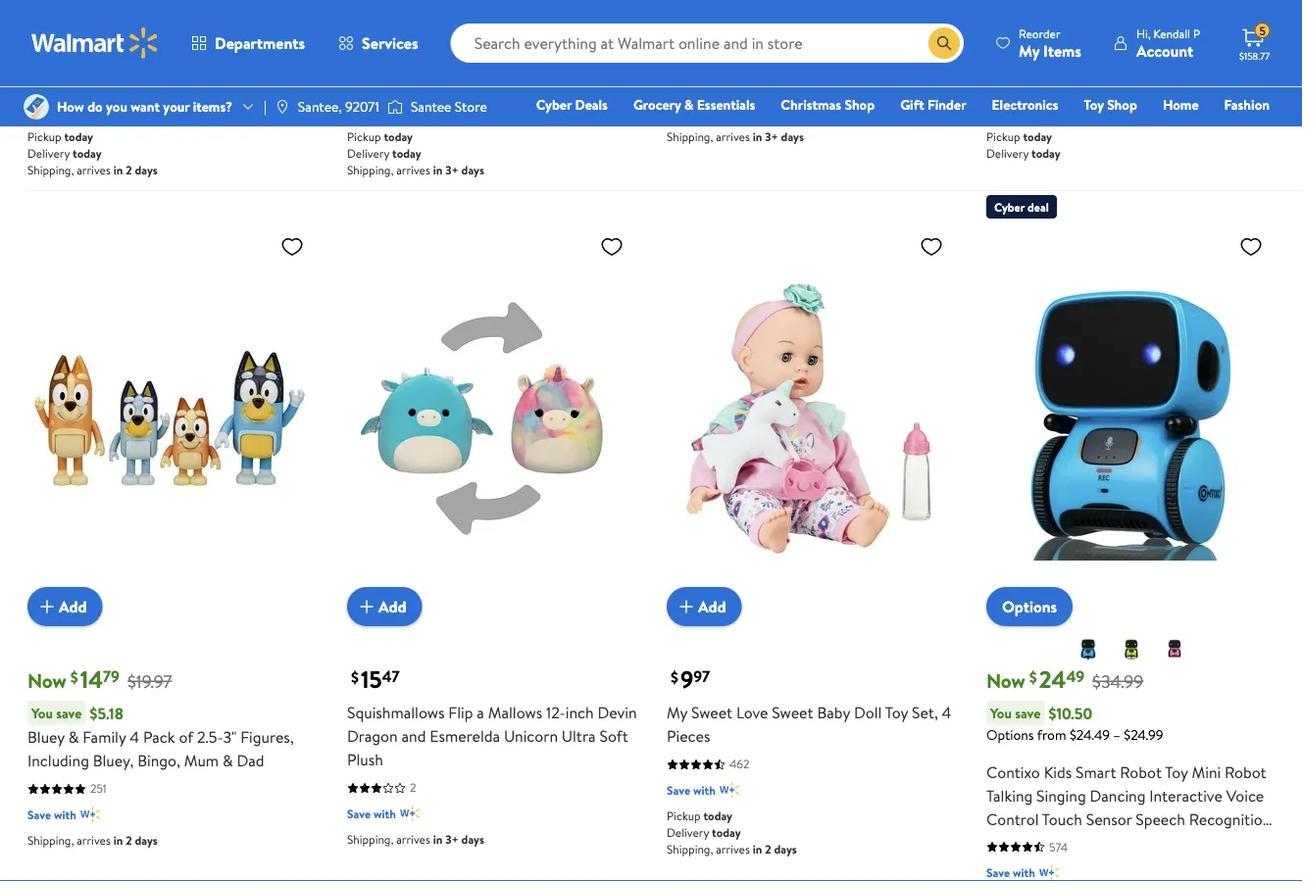 Task type: locate. For each thing, give the bounding box(es) containing it.
fashion link
[[1216, 94, 1279, 115]]

1 horizontal spatial and
[[198, 23, 222, 44]]

pickup down electronics
[[987, 129, 1021, 145]]

you inside you save $5.18 bluey & family 4 pack of 2.5-3" figures, including bluey, bingo, mum & dad
[[31, 704, 53, 723]]

1
[[1086, 0, 1091, 21]]

and inside squishmallows flip a mallows 12-inch devin dragon and esmerelda unicorn ultra soft plush
[[402, 726, 426, 748]]

shipping, inside pickup today delivery today shipping, arrives in 3+ days
[[347, 162, 394, 179]]

$ inside $ 9 97
[[671, 667, 679, 689]]

add button
[[27, 588, 103, 627], [347, 588, 422, 627], [667, 588, 742, 627]]

my left 'items'
[[1019, 40, 1040, 61]]

- down changing
[[493, 23, 499, 44]]

touch up kendall
[[1153, 0, 1193, 21]]

- left age
[[559, 46, 565, 68]]

1 add button from the left
[[27, 588, 103, 627]]

|
[[264, 97, 267, 116]]

1 vertical spatial shipping, arrives in 3+ days
[[347, 832, 485, 849]]

1 horizontal spatial pickup today delivery today shipping, arrives in 2 days
[[667, 809, 797, 859]]

pickup today delivery today shipping, arrives in 2 days down 462
[[667, 809, 797, 859]]

save down pieces
[[667, 783, 691, 799]]

2 now from the left
[[987, 667, 1026, 695]]

0 horizontal spatial add button
[[27, 588, 103, 627]]

walmart plus image up shipping, arrives in 2 days
[[80, 806, 100, 825]]

add to favorites list, squishmallows flip a mallows 12-inch devin dragon and esmerelda unicorn ultra soft plush image
[[600, 235, 624, 259]]

plush
[[347, 750, 383, 771]]

ball down novelty at the left of the page
[[530, 46, 555, 68]]

add for $19.97
[[59, 596, 87, 618]]

0 vertical spatial and
[[198, 23, 222, 44]]

save inside you save $5.18 bluey & family 4 pack of 2.5-3" figures, including bluey, bingo, mum & dad
[[56, 704, 82, 723]]

save with down beginner
[[667, 103, 716, 119]]

bingo,
[[138, 751, 180, 772]]

ultra
[[562, 726, 596, 748]]

add to favorites list, contixo kids smart robot toy mini robot talking singing dancing interactive voice control touch sensor speech recognition infant toddler children robotics - r1 blue image
[[1240, 235, 1264, 259]]

walmart plus image down the "368"
[[1040, 101, 1059, 121]]

departments button
[[175, 20, 322, 67]]

add to favorites list, bluey & family 4 pack of 2.5-3" figures, including bluey, bingo, mum & dad image
[[281, 235, 304, 259]]

with down pieces
[[694, 783, 716, 799]]

2 horizontal spatial and
[[402, 726, 426, 748]]

days
[[782, 129, 804, 145], [135, 162, 158, 179], [462, 162, 485, 179], [462, 832, 485, 849], [135, 833, 158, 850], [775, 842, 797, 859]]

speech
[[1136, 809, 1186, 831]]

save with right santee, at the top of the page
[[347, 103, 396, 119]]

$ left 14
[[70, 667, 78, 689]]

ball up toy-
[[582, 0, 607, 21]]

1 horizontal spatial ball
[[582, 0, 607, 21]]

0 horizontal spatial walmart plus image
[[80, 806, 100, 825]]

3 $ from the left
[[671, 667, 679, 689]]

now left 24
[[987, 667, 1026, 695]]

now inside 'now $ 14 79 $19.97'
[[27, 667, 67, 695]]

delivery down auto link
[[987, 145, 1029, 162]]

12-
[[547, 703, 566, 724]]

1 vertical spatial kids
[[1045, 762, 1073, 784]]

2 save from the left
[[1016, 704, 1041, 723]]

dragon
[[347, 726, 398, 748]]

0 vertical spatial toys
[[868, 23, 897, 44]]

2 vertical spatial and
[[402, 726, 426, 748]]

inch
[[566, 703, 594, 724]]

save inside you save $10.50 options from $24.49 – $24.99
[[1016, 704, 1041, 723]]

4 inside you save $5.18 bluey & family 4 pack of 2.5-3" figures, including bluey, bingo, mum & dad
[[130, 727, 139, 749]]

save left the essentials at the right top of the page
[[667, 103, 691, 119]]

my
[[1019, 40, 1040, 61], [667, 703, 688, 724]]

pickup today delivery today shipping, arrives in 2 days down do
[[27, 129, 158, 179]]

1 horizontal spatial shop
[[1108, 95, 1138, 114]]

2 add button from the left
[[347, 588, 422, 627]]

add up 14
[[59, 596, 87, 618]]

3+ inside pickup today delivery today shipping, arrives in 3+ days
[[446, 162, 459, 179]]

set,
[[775, 23, 801, 44], [912, 703, 939, 724]]

2 shop from the left
[[1108, 95, 1138, 114]]

for down drawing
[[901, 23, 921, 44]]

79
[[103, 666, 120, 688]]

save down plush
[[347, 806, 371, 823]]

options link
[[987, 588, 1073, 627]]

shop inside "toy shop" link
[[1108, 95, 1138, 114]]

kids inside contixo kids smart robot toy mini robot talking singing dancing interactive voice control touch sensor speech recognition infant toddler children robotics - r1 blue
[[1045, 762, 1073, 784]]

&
[[685, 95, 694, 114], [68, 727, 79, 749], [223, 751, 233, 772]]

santee store
[[411, 97, 487, 116]]

options up contixo
[[987, 726, 1035, 745]]

cyber left deals at top
[[536, 95, 572, 114]]

cyber for cyber deals
[[536, 95, 572, 114]]

contixo kids smart robot toy mini robot talking singing dancing interactive voice control touch sensor speech recognition infant toddler children robotics - r1 blue image
[[987, 227, 1271, 611]]

0 horizontal spatial 4
[[130, 727, 139, 749]]

1 you from the left
[[31, 704, 53, 723]]

shipping, arrives in 3+ days down the essentials at the right top of the page
[[667, 129, 804, 145]]

hi, kendall p account
[[1137, 25, 1201, 61]]

save with down gifts at top left
[[27, 103, 76, 119]]

0 vertical spatial set,
[[775, 23, 801, 44]]

save for 24
[[1016, 704, 1041, 723]]

1 horizontal spatial save
[[1016, 704, 1041, 723]]

1 now from the left
[[27, 667, 67, 695]]

with down plush
[[374, 806, 396, 823]]

574
[[1050, 839, 1068, 856]]

green image
[[1120, 638, 1144, 661]]

47
[[382, 666, 400, 688]]

0 horizontal spatial set,
[[775, 23, 801, 44]]

4 right doll
[[942, 703, 952, 724]]

add for 15
[[379, 596, 407, 618]]

up down the board at top right
[[845, 23, 864, 44]]

you
[[31, 704, 53, 723], [991, 704, 1012, 723]]

options up 24
[[1003, 597, 1058, 618]]

age
[[568, 46, 596, 68]]

now inside now $ 24 49 $34.99
[[987, 667, 1026, 695]]

add to cart image
[[355, 596, 379, 619], [675, 596, 699, 619]]

$10.50
[[1049, 703, 1093, 725]]

for left ages on the top left
[[221, 46, 241, 68]]

0 horizontal spatial shipping, arrives in 3+ days
[[347, 832, 485, 849]]

for up system,
[[1196, 0, 1216, 21]]

add up 97
[[699, 596, 727, 618]]

shop inside christmas shop link
[[845, 95, 875, 114]]

1 horizontal spatial up
[[845, 23, 864, 44]]

pickup today delivery today shipping, arrives in 3+ days
[[347, 129, 485, 179]]

1 vertical spatial ball
[[530, 46, 555, 68]]

$24.49
[[1070, 726, 1111, 745]]

2 up from the left
[[845, 23, 864, 44]]

1 vertical spatial for
[[901, 23, 921, 44]]

save
[[27, 103, 51, 119], [347, 103, 371, 119], [667, 103, 691, 119], [987, 103, 1011, 119], [667, 783, 691, 799], [347, 806, 371, 823], [27, 807, 51, 824]]

- left r1
[[1210, 833, 1216, 854]]

with up auto on the right top of the page
[[1013, 103, 1036, 119]]

devin
[[598, 703, 637, 724]]

light
[[785, 0, 820, 21]]

shipping,
[[667, 129, 714, 145], [27, 162, 74, 179], [347, 162, 394, 179], [347, 832, 394, 849], [27, 833, 74, 850], [667, 842, 714, 859]]

random
[[386, 23, 442, 44]]

1 vertical spatial and
[[64, 70, 89, 91]]

2 add to cart image from the left
[[675, 596, 699, 619]]

0 vertical spatial 4
[[942, 703, 952, 724]]

control
[[987, 809, 1039, 831]]

home
[[1163, 95, 1199, 114]]

squishmallows flip a mallows 12-inch devin dragon and esmerelda unicorn ultra soft plush image
[[347, 227, 632, 611]]

3
[[282, 46, 290, 68]]

account
[[1137, 40, 1194, 61]]

0 horizontal spatial add
[[59, 596, 87, 618]]

add button up 47
[[347, 588, 422, 627]]

& right bluey
[[68, 727, 79, 749]]

 image right 92071
[[387, 97, 403, 117]]

now left 14
[[27, 667, 67, 695]]

1 $ from the left
[[70, 667, 78, 689]]

2 horizontal spatial walmart plus image
[[1040, 101, 1059, 121]]

essentials
[[697, 95, 756, 114]]

1 horizontal spatial walmart plus image
[[400, 101, 420, 121]]

1 up from the left
[[175, 23, 194, 44]]

sweet right love
[[772, 703, 814, 724]]

finder
[[928, 95, 967, 114]]

and down squishmallows
[[402, 726, 426, 748]]

& left dad
[[223, 751, 233, 772]]

1 vertical spatial my
[[667, 703, 688, 724]]

robot
[[1121, 762, 1163, 784], [1225, 762, 1267, 784]]

2 vertical spatial &
[[223, 751, 233, 772]]

3 add from the left
[[699, 596, 727, 618]]

2 horizontal spatial for
[[1196, 0, 1216, 21]]

add
[[59, 596, 87, 618], [379, 596, 407, 618], [699, 596, 727, 618]]

leapfrog
[[987, 0, 1050, 21]]

touch down singing
[[1043, 809, 1083, 831]]

0 horizontal spatial cyber
[[536, 95, 572, 114]]

1 horizontal spatial robot
[[1225, 762, 1267, 784]]

robot up voice
[[1225, 762, 1267, 784]]

now
[[27, 667, 67, 695], [987, 667, 1026, 695]]

 image for santee, 92071
[[275, 99, 290, 115]]

3+
[[599, 46, 617, 68], [765, 129, 779, 145], [446, 162, 459, 179], [446, 832, 459, 849]]

1 add to cart image from the left
[[355, 596, 379, 619]]

robot up dancing
[[1121, 762, 1163, 784]]

walmart plus image for letters,
[[1040, 101, 1059, 121]]

up inside minnie's happy helpers bowtique shopping cart, dress up and pretend play, officially licensed kids toys for ages 3 up, gifts and presents
[[175, 23, 194, 44]]

0 horizontal spatial up
[[175, 23, 194, 44]]

officially
[[27, 46, 90, 68]]

1 horizontal spatial add button
[[347, 588, 422, 627]]

1 horizontal spatial cyber
[[995, 199, 1025, 216]]

1 horizontal spatial  image
[[387, 97, 403, 117]]

with right grocery
[[694, 103, 716, 119]]

home link
[[1155, 94, 1208, 115]]

49
[[1067, 666, 1085, 688]]

save up from
[[1016, 704, 1041, 723]]

4 $ from the left
[[1030, 667, 1038, 689]]

453
[[410, 77, 430, 93]]

save with down pieces
[[667, 783, 716, 799]]

0 horizontal spatial shop
[[845, 95, 875, 114]]

light-
[[805, 23, 845, 44]]

my up pieces
[[667, 703, 688, 724]]

4 left pack
[[130, 727, 139, 749]]

arrives
[[716, 129, 750, 145], [77, 162, 111, 179], [397, 162, 430, 179], [397, 832, 430, 849], [77, 833, 111, 850], [716, 842, 750, 859]]

gift finder
[[901, 95, 967, 114]]

2 you from the left
[[991, 704, 1012, 723]]

1 horizontal spatial shipping, arrives in 3+ days
[[667, 129, 804, 145]]

you inside you save $10.50 options from $24.49 – $24.99
[[991, 704, 1012, 723]]

2 horizontal spatial add button
[[667, 588, 742, 627]]

set, right doll
[[912, 703, 939, 724]]

pickup
[[27, 129, 61, 145], [347, 129, 381, 145], [987, 129, 1021, 145], [667, 809, 701, 825]]

santee,
[[298, 97, 342, 116]]

0 horizontal spatial touch
[[1043, 809, 1083, 831]]

add button up 14
[[27, 588, 103, 627]]

add button up 97
[[667, 588, 742, 627]]

462
[[730, 757, 750, 773]]

$ inside $ 15 47
[[351, 667, 359, 689]]

shop up one
[[1108, 95, 1138, 114]]

toys
[[868, 23, 897, 44], [187, 46, 217, 68]]

0 horizontal spatial for
[[221, 46, 241, 68]]

$ left 15
[[351, 667, 359, 689]]

items
[[1044, 40, 1082, 61]]

1 horizontal spatial for
[[901, 23, 921, 44]]

baby
[[818, 703, 851, 724]]

pickup down 92071
[[347, 129, 381, 145]]

1 horizontal spatial 4
[[942, 703, 952, 724]]

save down gifts at top left
[[27, 103, 51, 119]]

0 horizontal spatial toys
[[187, 46, 217, 68]]

1 vertical spatial toys
[[187, 46, 217, 68]]

cyber left deal
[[995, 199, 1025, 216]]

touch inside the "leapfrog 2-in-1 leaptop touch for toddlers, electronic learning system, teaches letters, numbers"
[[1153, 0, 1193, 21]]

changing
[[453, 0, 518, 21]]

pretend
[[226, 23, 281, 44]]

delivery down how
[[27, 145, 70, 162]]

 image
[[24, 94, 49, 120]]

-
[[493, 23, 499, 44], [428, 46, 434, 68], [559, 46, 565, 68], [1210, 833, 1216, 854]]

schylling color changing squeeze ball (one random color) - novelty toy- squishy toy - fidget stress ball - age 3+
[[347, 0, 617, 68]]

toy shop
[[1085, 95, 1138, 114]]

toys up 'items?'
[[187, 46, 217, 68]]

0 vertical spatial kids
[[156, 46, 184, 68]]

talking
[[987, 786, 1033, 807]]

how
[[57, 97, 84, 116]]

you up bluey
[[31, 704, 53, 723]]

add button for 15
[[347, 588, 422, 627]]

0 vertical spatial for
[[1196, 0, 1216, 21]]

singing
[[1037, 786, 1087, 807]]

15
[[361, 663, 382, 696]]

walmart plus image
[[80, 101, 100, 121], [720, 101, 740, 121], [720, 781, 740, 801], [400, 805, 420, 824], [1040, 864, 1059, 882]]

0 horizontal spatial ball
[[530, 46, 555, 68]]

$ left 9
[[671, 667, 679, 689]]

0 vertical spatial options
[[1003, 597, 1058, 618]]

0 vertical spatial &
[[685, 95, 694, 114]]

0 horizontal spatial kids
[[156, 46, 184, 68]]

my inside reorder my items
[[1019, 40, 1040, 61]]

santee
[[411, 97, 452, 116]]

0 vertical spatial touch
[[1153, 0, 1193, 21]]

$ left 24
[[1030, 667, 1038, 689]]

delivery down 92071
[[347, 145, 390, 162]]

and down bowtique
[[198, 23, 222, 44]]

1 horizontal spatial my
[[1019, 40, 1040, 61]]

add to favorites list, my sweet love sweet baby doll toy set, 4 pieces image
[[920, 235, 944, 259]]

you up contixo
[[991, 704, 1012, 723]]

0 horizontal spatial you
[[31, 704, 53, 723]]

and
[[198, 23, 222, 44], [64, 70, 89, 91], [402, 726, 426, 748]]

days inside pickup today delivery today shipping, arrives in 3+ days
[[462, 162, 485, 179]]

walmart plus image for toy
[[400, 101, 420, 121]]

up
[[175, 23, 194, 44], [845, 23, 864, 44]]

0 horizontal spatial save
[[56, 704, 82, 723]]

1 horizontal spatial now
[[987, 667, 1026, 695]]

1 horizontal spatial you
[[991, 704, 1012, 723]]

walmart plus image
[[400, 101, 420, 121], [1040, 101, 1059, 121], [80, 806, 100, 825]]

save for 14
[[56, 704, 82, 723]]

gift finder link
[[892, 94, 976, 115]]

1 horizontal spatial add
[[379, 596, 407, 618]]

1 vertical spatial set,
[[912, 703, 939, 724]]

0 horizontal spatial pickup today delivery today shipping, arrives in 2 days
[[27, 129, 158, 179]]

2 $ from the left
[[351, 667, 359, 689]]

add to cart image up 15
[[355, 596, 379, 619]]

walmart plus image down 453
[[400, 101, 420, 121]]

toy up registry
[[1085, 95, 1104, 114]]

0 vertical spatial my
[[1019, 40, 1040, 61]]

kendall
[[1154, 25, 1191, 42]]

1 vertical spatial cyber
[[995, 199, 1025, 216]]

and left the 774
[[64, 70, 89, 91]]

shipping, arrives in 2 days
[[27, 833, 158, 850]]

1 horizontal spatial set,
[[912, 703, 939, 724]]

0 horizontal spatial robot
[[1121, 762, 1163, 784]]

1 shop from the left
[[845, 95, 875, 114]]

2 vertical spatial for
[[221, 46, 241, 68]]

toy right doll
[[886, 703, 909, 724]]

2 horizontal spatial add
[[699, 596, 727, 618]]

today
[[64, 129, 93, 145], [384, 129, 413, 145], [1024, 129, 1053, 145], [73, 145, 102, 162], [392, 145, 422, 162], [1032, 145, 1061, 162], [704, 809, 733, 825], [712, 825, 741, 842]]

now for 24
[[987, 667, 1026, 695]]

1 horizontal spatial touch
[[1153, 0, 1193, 21]]

in
[[753, 129, 763, 145], [113, 162, 123, 179], [433, 162, 443, 179], [433, 832, 443, 849], [113, 833, 123, 850], [753, 842, 763, 859]]

0 vertical spatial shipping, arrives in 3+ days
[[667, 129, 804, 145]]

one
[[1120, 123, 1150, 142]]

$24.99
[[1125, 726, 1164, 745]]

1 save from the left
[[56, 704, 82, 723]]

set, inside my sweet love sweet baby doll toy set, 4 pieces
[[912, 703, 939, 724]]

toy down random
[[402, 46, 424, 68]]

save up bluey
[[56, 704, 82, 723]]

& right grocery
[[685, 95, 694, 114]]

sweet up pieces
[[692, 703, 733, 724]]

1 vertical spatial &
[[68, 727, 79, 749]]

add to cart image up 97
[[675, 596, 699, 619]]

toys down drawing
[[868, 23, 897, 44]]

1 horizontal spatial toys
[[868, 23, 897, 44]]

set, inside crayola ultimate light board drawing tablet coloring set, light-up toys for kids, beginner child
[[775, 23, 801, 44]]

0 horizontal spatial  image
[[275, 99, 290, 115]]

smart
[[1076, 762, 1117, 784]]

up right dress
[[175, 23, 194, 44]]

color)
[[446, 23, 489, 44]]

how do you want your items?
[[57, 97, 233, 116]]

0 horizontal spatial add to cart image
[[355, 596, 379, 619]]

 image
[[387, 97, 403, 117], [275, 99, 290, 115]]

gifts
[[27, 70, 61, 91]]

toy inside my sweet love sweet baby doll toy set, 4 pieces
[[886, 703, 909, 724]]

0 horizontal spatial my
[[667, 703, 688, 724]]

pickup inside pickup today delivery today
[[987, 129, 1021, 145]]

pickup inside pickup today delivery today shipping, arrives in 3+ days
[[347, 129, 381, 145]]

1 vertical spatial options
[[987, 726, 1035, 745]]

2 add from the left
[[379, 596, 407, 618]]

1 horizontal spatial kids
[[1045, 762, 1073, 784]]

cyber deal
[[995, 199, 1050, 216]]

Walmart Site-Wide search field
[[451, 24, 964, 63]]

1 add from the left
[[59, 596, 87, 618]]

fashion
[[1225, 95, 1271, 114]]

0 horizontal spatial now
[[27, 667, 67, 695]]

delivery inside pickup today delivery today
[[987, 145, 1029, 162]]

1 vertical spatial pickup today delivery today shipping, arrives in 2 days
[[667, 809, 797, 859]]

1 vertical spatial 4
[[130, 727, 139, 749]]

sweet
[[692, 703, 733, 724], [772, 703, 814, 724]]

0 vertical spatial cyber
[[536, 95, 572, 114]]

1 horizontal spatial sweet
[[772, 703, 814, 724]]

in-
[[1068, 0, 1086, 21]]

0 horizontal spatial sweet
[[692, 703, 733, 724]]

options
[[1003, 597, 1058, 618], [987, 726, 1035, 745]]

 image right |
[[275, 99, 290, 115]]

1 vertical spatial touch
[[1043, 809, 1083, 831]]

save with up auto on the right top of the page
[[987, 103, 1036, 119]]

kids up singing
[[1045, 762, 1073, 784]]

shop right christmas
[[845, 95, 875, 114]]

set, for light-
[[775, 23, 801, 44]]

1 horizontal spatial add to cart image
[[675, 596, 699, 619]]

3 add button from the left
[[667, 588, 742, 627]]

toy up interactive
[[1166, 762, 1189, 784]]

set, down light
[[775, 23, 801, 44]]

251
[[90, 781, 107, 798]]

add up 47
[[379, 596, 407, 618]]

kids down dress
[[156, 46, 184, 68]]

shipping, arrives in 3+ days down plush
[[347, 832, 485, 849]]

4 inside my sweet love sweet baby doll toy set, 4 pieces
[[942, 703, 952, 724]]



Task type: describe. For each thing, give the bounding box(es) containing it.
1 sweet from the left
[[692, 703, 733, 724]]

shop for christmas shop
[[845, 95, 875, 114]]

hi,
[[1137, 25, 1151, 42]]

ultimate
[[723, 0, 782, 21]]

squishy
[[347, 46, 398, 68]]

2.5-
[[197, 727, 223, 749]]

add button for $19.97
[[27, 588, 103, 627]]

services
[[362, 32, 419, 54]]

- inside contixo kids smart robot toy mini robot talking singing dancing interactive voice control touch sensor speech recognition infant toddler children robotics - r1 blue
[[1210, 833, 1216, 854]]

save down the including
[[27, 807, 51, 824]]

shop for toy shop
[[1108, 95, 1138, 114]]

cyber deals
[[536, 95, 608, 114]]

save with up shipping, arrives in 2 days
[[27, 807, 76, 824]]

add to cart image for the my sweet love sweet baby doll toy set, 4 pieces image
[[675, 596, 699, 619]]

flip
[[449, 703, 473, 724]]

presents
[[93, 70, 151, 91]]

voice
[[1227, 786, 1265, 807]]

delivery down pieces
[[667, 825, 709, 842]]

contixo kids smart robot toy mini robot talking singing dancing interactive voice control touch sensor speech recognition infant toddler children robotics - r1 blue
[[987, 762, 1272, 854]]

$34.99
[[1093, 670, 1144, 694]]

up inside crayola ultimate light board drawing tablet coloring set, light-up toys for kids, beginner child
[[845, 23, 864, 44]]

options inside you save $10.50 options from $24.49 – $24.99
[[987, 726, 1035, 745]]

for inside minnie's happy helpers bowtique shopping cart, dress up and pretend play, officially licensed kids toys for ages 3 up, gifts and presents
[[221, 46, 241, 68]]

and for squishmallows flip a mallows 12-inch devin dragon and esmerelda unicorn ultra soft plush
[[402, 726, 426, 748]]

$ inside 'now $ 14 79 $19.97'
[[70, 667, 78, 689]]

search icon image
[[937, 35, 953, 51]]

368
[[1050, 77, 1069, 93]]

3+ inside schylling color changing squeeze ball (one random color) - novelty toy- squishy toy - fidget stress ball - age 3+
[[599, 46, 617, 68]]

items?
[[193, 97, 233, 116]]

registry
[[1045, 123, 1095, 142]]

add to cart image
[[35, 596, 59, 619]]

up,
[[294, 46, 317, 68]]

save right santee, at the top of the page
[[347, 103, 371, 119]]

shopping
[[27, 23, 91, 44]]

deals
[[575, 95, 608, 114]]

color
[[412, 0, 450, 21]]

tablet
[[667, 23, 708, 44]]

dad
[[237, 751, 264, 772]]

now $ 24 49 $34.99
[[987, 663, 1144, 696]]

family
[[83, 727, 126, 749]]

toy-
[[559, 23, 588, 44]]

set, for 4
[[912, 703, 939, 724]]

bluey,
[[93, 751, 134, 772]]

figures,
[[241, 727, 294, 749]]

fidget
[[438, 46, 482, 68]]

r1
[[1220, 833, 1235, 854]]

including
[[27, 751, 89, 772]]

for inside crayola ultimate light board drawing tablet coloring set, light-up toys for kids, beginner child
[[901, 23, 921, 44]]

delivery inside pickup today delivery today shipping, arrives in 3+ days
[[347, 145, 390, 162]]

my sweet love sweet baby doll toy set, 4 pieces image
[[667, 227, 952, 611]]

with up shipping, arrives in 2 days
[[54, 807, 76, 824]]

a
[[477, 703, 484, 724]]

mini
[[1193, 762, 1222, 784]]

1 robot from the left
[[1121, 762, 1163, 784]]

bluey & family 4 pack of 2.5-3" figures, including bluey, bingo, mum & dad image
[[27, 227, 312, 611]]

beginner
[[667, 46, 728, 68]]

with left the santee
[[374, 103, 396, 119]]

reorder my items
[[1019, 25, 1082, 61]]

letters,
[[1044, 46, 1096, 68]]

squishmallows flip a mallows 12-inch devin dragon and esmerelda unicorn ultra soft plush
[[347, 703, 637, 771]]

toddler
[[1030, 833, 1081, 854]]

happy
[[86, 0, 130, 21]]

you for 24
[[991, 704, 1012, 723]]

do
[[87, 97, 103, 116]]

licensed
[[93, 46, 152, 68]]

soft
[[600, 726, 629, 748]]

add to cart image for squishmallows flip a mallows 12-inch devin dragon and esmerelda unicorn ultra soft plush "image"
[[355, 596, 379, 619]]

auto link
[[981, 122, 1028, 143]]

drawing
[[867, 0, 924, 21]]

you for 14
[[31, 704, 53, 723]]

save with down plush
[[347, 806, 396, 823]]

toy shop link
[[1076, 94, 1147, 115]]

92071
[[345, 97, 380, 116]]

$ inside now $ 24 49 $34.99
[[1030, 667, 1038, 689]]

in inside pickup today delivery today shipping, arrives in 3+ days
[[433, 162, 443, 179]]

cart,
[[95, 23, 129, 44]]

teaches
[[987, 46, 1040, 68]]

services button
[[322, 20, 435, 67]]

leapfrog 2-in-1 leaptop touch for toddlers, electronic learning system, teaches letters, numbers
[[987, 0, 1240, 68]]

auto
[[990, 123, 1019, 142]]

squeeze
[[522, 0, 578, 21]]

toys inside crayola ultimate light board drawing tablet coloring set, light-up toys for kids, beginner child
[[868, 23, 897, 44]]

toy inside schylling color changing squeeze ball (one random color) - novelty toy- squishy toy - fidget stress ball - age 3+
[[402, 46, 424, 68]]

14
[[80, 663, 103, 696]]

24
[[1040, 663, 1067, 696]]

debit
[[1153, 123, 1186, 142]]

and for minnie's happy helpers bowtique shopping cart, dress up and pretend play, officially licensed kids toys for ages 3 up, gifts and presents
[[198, 23, 222, 44]]

pickup down how
[[27, 129, 61, 145]]

$ 9 97
[[671, 663, 711, 696]]

arrives inside pickup today delivery today shipping, arrives in 3+ days
[[397, 162, 430, 179]]

helpers
[[134, 0, 186, 21]]

walmart+
[[1212, 123, 1271, 142]]

$ 15 47
[[351, 663, 400, 696]]

blue
[[1239, 833, 1269, 854]]

from
[[1038, 726, 1067, 745]]

grocery
[[634, 95, 682, 114]]

novelty
[[503, 23, 556, 44]]

sensor
[[1087, 809, 1133, 831]]

$19.97
[[128, 670, 172, 694]]

my inside my sweet love sweet baby doll toy set, 4 pieces
[[667, 703, 688, 724]]

kids,
[[925, 23, 956, 44]]

Search search field
[[451, 24, 964, 63]]

dancing
[[1090, 786, 1146, 807]]

0 vertical spatial ball
[[582, 0, 607, 21]]

$158.77
[[1240, 49, 1271, 62]]

–
[[1114, 726, 1121, 745]]

p
[[1194, 25, 1201, 42]]

walmart image
[[31, 27, 159, 59]]

774
[[90, 77, 109, 93]]

0 horizontal spatial &
[[68, 727, 79, 749]]

2-
[[1054, 0, 1068, 21]]

touch inside contixo kids smart robot toy mini robot talking singing dancing interactive voice control touch sensor speech recognition infant toddler children robotics - r1 blue
[[1043, 809, 1083, 831]]

recognition
[[1190, 809, 1272, 831]]

 image for santee store
[[387, 97, 403, 117]]

save up auto link
[[987, 103, 1011, 119]]

for inside the "leapfrog 2-in-1 leaptop touch for toddlers, electronic learning system, teaches letters, numbers"
[[1196, 0, 1216, 21]]

pink image
[[1164, 638, 1187, 661]]

1 horizontal spatial &
[[223, 751, 233, 772]]

now for 14
[[27, 667, 67, 695]]

schylling
[[347, 0, 408, 21]]

pickup down pieces
[[667, 809, 701, 825]]

christmas shop link
[[772, 94, 884, 115]]

love
[[737, 703, 769, 724]]

toddlers,
[[987, 23, 1048, 44]]

2 robot from the left
[[1225, 762, 1267, 784]]

kids inside minnie's happy helpers bowtique shopping cart, dress up and pretend play, officially licensed kids toys for ages 3 up, gifts and presents
[[156, 46, 184, 68]]

mum
[[184, 751, 219, 772]]

coloring
[[712, 23, 771, 44]]

with left do
[[54, 103, 76, 119]]

toys inside minnie's happy helpers bowtique shopping cart, dress up and pretend play, officially licensed kids toys for ages 3 up, gifts and presents
[[187, 46, 217, 68]]

toy inside "toy shop" link
[[1085, 95, 1104, 114]]

infant
[[987, 833, 1027, 854]]

santee, 92071
[[298, 97, 380, 116]]

toy inside contixo kids smart robot toy mini robot talking singing dancing interactive voice control touch sensor speech recognition infant toddler children robotics - r1 blue
[[1166, 762, 1189, 784]]

system,
[[1187, 23, 1240, 44]]

walmart+ link
[[1203, 122, 1279, 143]]

blue image
[[1077, 638, 1101, 661]]

(one
[[347, 23, 382, 44]]

2 horizontal spatial &
[[685, 95, 694, 114]]

deal
[[1028, 199, 1050, 216]]

0 horizontal spatial and
[[64, 70, 89, 91]]

2 sweet from the left
[[772, 703, 814, 724]]

- left "fidget"
[[428, 46, 434, 68]]

0 vertical spatial pickup today delivery today shipping, arrives in 2 days
[[27, 129, 158, 179]]

cyber for cyber deal
[[995, 199, 1025, 216]]

you save $5.18 bluey & family 4 pack of 2.5-3" figures, including bluey, bingo, mum & dad
[[27, 703, 294, 772]]



Task type: vqa. For each thing, say whether or not it's contained in the screenshot.
ADD button associated with $19.97
yes



